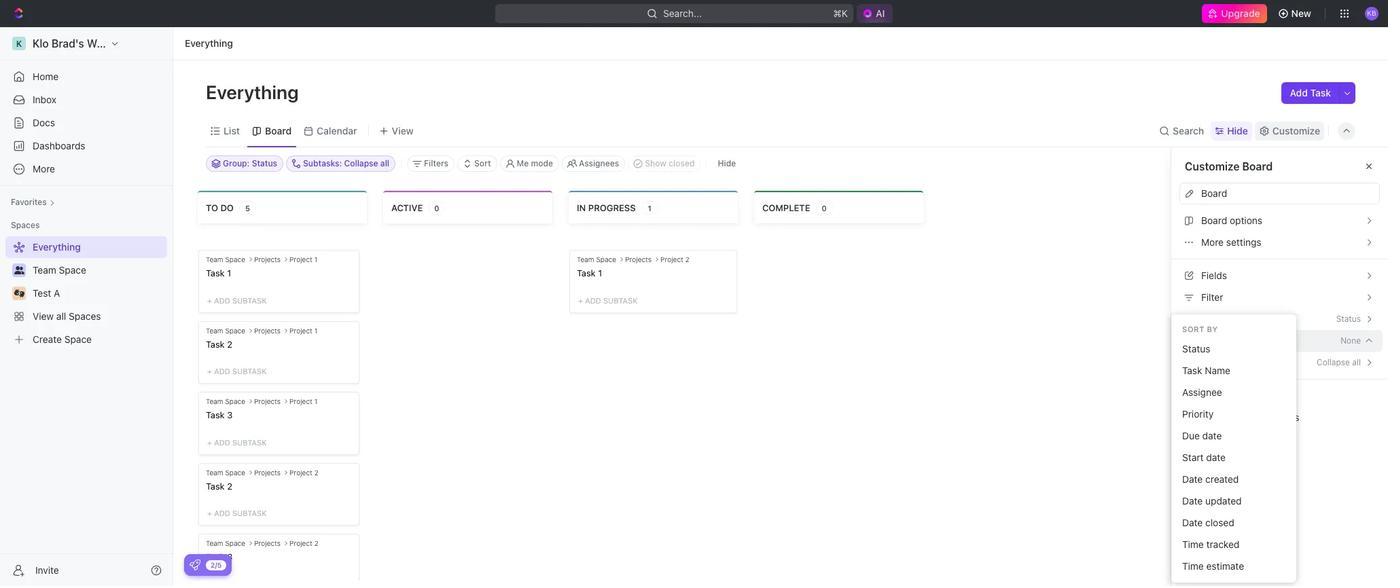 Task type: vqa. For each thing, say whether or not it's contained in the screenshot.


Task type: locate. For each thing, give the bounding box(es) containing it.
1 vertical spatial 3
[[227, 552, 233, 563]]

project 1 for task 3
[[290, 398, 317, 406]]

team up the ‎task 1 at left
[[206, 255, 223, 264]]

status
[[1336, 314, 1361, 324], [1182, 343, 1210, 355]]

hide inside button
[[718, 158, 736, 169]]

date inside due date button
[[1202, 430, 1222, 442]]

in progress
[[577, 202, 636, 213]]

2 task 3 from the top
[[206, 552, 233, 563]]

start date button
[[1177, 447, 1291, 469]]

everything link
[[181, 35, 236, 52]]

+ down task 1
[[578, 296, 583, 305]]

date updated
[[1182, 495, 1242, 507]]

1 vertical spatial everything
[[206, 81, 303, 103]]

0 horizontal spatial customize
[[1185, 160, 1240, 173]]

sort
[[1182, 325, 1205, 334], [1201, 335, 1220, 347]]

0 vertical spatial ‎task
[[206, 268, 225, 279]]

favorites button
[[5, 194, 60, 211]]

settings
[[1226, 236, 1262, 248]]

priority button
[[1177, 404, 1291, 425]]

add
[[1290, 87, 1308, 99], [214, 296, 230, 305], [585, 296, 601, 305], [214, 367, 230, 376], [214, 438, 230, 447], [214, 509, 230, 518]]

tree
[[5, 236, 167, 351]]

0 vertical spatial customize
[[1273, 125, 1320, 136]]

0 vertical spatial time
[[1182, 539, 1204, 550]]

0 vertical spatial date
[[1202, 430, 1222, 442]]

1 horizontal spatial status
[[1336, 314, 1361, 324]]

add inside 'button'
[[1290, 87, 1308, 99]]

0 vertical spatial hide
[[1227, 125, 1248, 136]]

add down task 2 on the bottom left
[[214, 509, 230, 518]]

more settings button
[[1180, 232, 1380, 253]]

tree inside sidebar navigation
[[5, 236, 167, 351]]

due date button
[[1177, 425, 1291, 447]]

sharing & permissions
[[1201, 412, 1300, 423]]

+ for ‎task 2
[[207, 367, 212, 376]]

sort down by
[[1201, 335, 1220, 347]]

+ for ‎task 1
[[207, 296, 212, 305]]

+ add subtask down task 1
[[578, 296, 638, 305]]

2 0 from the left
[[822, 204, 827, 212]]

0 vertical spatial status
[[1336, 314, 1361, 324]]

1 vertical spatial date
[[1206, 452, 1226, 463]]

project 2 for task 3
[[290, 540, 319, 548]]

sidebar navigation
[[0, 27, 173, 586]]

+ add subtask
[[207, 296, 267, 305], [578, 296, 638, 305], [207, 367, 267, 376], [207, 438, 267, 447], [207, 509, 267, 518]]

1 0 from the left
[[434, 204, 439, 212]]

2 ‎task from the top
[[206, 339, 225, 350]]

space up the ‎task 1 at left
[[225, 255, 245, 264]]

1 time from the top
[[1182, 539, 1204, 550]]

3 project 1 from the top
[[290, 398, 317, 406]]

0
[[434, 204, 439, 212], [822, 204, 827, 212]]

hide inside dropdown button
[[1227, 125, 1248, 136]]

date for start date
[[1206, 452, 1226, 463]]

spaces
[[11, 220, 40, 230]]

date created button
[[1177, 469, 1291, 491]]

1 vertical spatial project 1
[[290, 327, 317, 335]]

1 horizontal spatial hide
[[1227, 125, 1248, 136]]

team
[[206, 255, 223, 264], [577, 255, 594, 264], [206, 327, 223, 335], [206, 398, 223, 406], [206, 469, 223, 477], [206, 540, 223, 548]]

task name button
[[1177, 360, 1291, 382]]

date down start
[[1182, 474, 1203, 485]]

0 vertical spatial project 2
[[661, 255, 690, 264]]

+ for task 2
[[207, 509, 212, 518]]

1 vertical spatial sort
[[1201, 335, 1220, 347]]

date left closed
[[1182, 517, 1203, 529]]

closed
[[1205, 517, 1234, 529]]

2 3 from the top
[[227, 552, 233, 563]]

team space up task 2 on the bottom left
[[206, 469, 245, 477]]

1 vertical spatial status
[[1182, 343, 1210, 355]]

3 date from the top
[[1182, 517, 1203, 529]]

add up customize button
[[1290, 87, 1308, 99]]

team space
[[206, 255, 245, 264], [577, 255, 616, 264], [206, 327, 245, 335], [206, 398, 245, 406], [206, 469, 245, 477], [206, 540, 245, 548]]

2 project 1 from the top
[[290, 327, 317, 335]]

link
[[1227, 390, 1242, 402]]

team space up the 2/5
[[206, 540, 245, 548]]

1 vertical spatial date
[[1182, 495, 1203, 507]]

time down the time tracked
[[1182, 561, 1204, 572]]

1 vertical spatial customize
[[1185, 160, 1240, 173]]

add down task 1
[[585, 296, 601, 305]]

estimate
[[1206, 561, 1244, 572]]

5
[[245, 204, 250, 212]]

project
[[290, 255, 312, 264], [661, 255, 683, 264], [290, 327, 312, 335], [290, 398, 312, 406], [290, 469, 312, 477], [290, 540, 312, 548]]

to
[[206, 202, 218, 213]]

0 vertical spatial 3
[[227, 410, 233, 421]]

2 vertical spatial date
[[1182, 517, 1203, 529]]

0 vertical spatial sort
[[1182, 325, 1205, 334]]

0 vertical spatial project 1
[[290, 255, 317, 264]]

0 vertical spatial date
[[1182, 474, 1203, 485]]

add task button
[[1282, 82, 1339, 104]]

dashboards
[[33, 140, 85, 152]]

space up ‎task 2
[[225, 327, 245, 335]]

project 1 for ‎task 1
[[290, 255, 317, 264]]

customize for customize board
[[1185, 160, 1240, 173]]

2 date from the top
[[1182, 495, 1203, 507]]

2 time from the top
[[1182, 561, 1204, 572]]

status down sort by
[[1182, 343, 1210, 355]]

active
[[391, 202, 423, 213]]

date down sharing
[[1202, 430, 1222, 442]]

status up "none"
[[1336, 314, 1361, 324]]

task inside add task 'button'
[[1310, 87, 1331, 99]]

date inside start date button
[[1206, 452, 1226, 463]]

1 date from the top
[[1182, 474, 1203, 485]]

0 horizontal spatial hide
[[718, 158, 736, 169]]

hide
[[1227, 125, 1248, 136], [718, 158, 736, 169]]

+ add subtask down task 2 on the bottom left
[[207, 509, 267, 518]]

sharing & permissions button
[[1180, 407, 1380, 429]]

hide button
[[712, 156, 741, 172]]

date inside button
[[1182, 517, 1203, 529]]

add for task 1
[[585, 296, 601, 305]]

date down delete
[[1206, 452, 1226, 463]]

1 vertical spatial ‎task
[[206, 339, 225, 350]]

add for task 3
[[214, 438, 230, 447]]

time down date closed
[[1182, 539, 1204, 550]]

0 horizontal spatial 0
[[434, 204, 439, 212]]

1 task 3 from the top
[[206, 410, 233, 421]]

board down hide dropdown button
[[1242, 160, 1273, 173]]

0 horizontal spatial status
[[1182, 343, 1210, 355]]

inbox link
[[5, 89, 167, 111]]

2 for task 1
[[685, 255, 690, 264]]

1 vertical spatial hide
[[718, 158, 736, 169]]

1 vertical spatial task 3
[[206, 552, 233, 563]]

project 2
[[661, 255, 690, 264], [290, 469, 319, 477], [290, 540, 319, 548]]

3
[[227, 410, 233, 421], [227, 552, 233, 563]]

sort left by
[[1182, 325, 1205, 334]]

more settings
[[1201, 236, 1262, 248]]

1 horizontal spatial customize
[[1273, 125, 1320, 136]]

customize
[[1273, 125, 1320, 136], [1185, 160, 1240, 173]]

team up ‎task 2
[[206, 327, 223, 335]]

due
[[1182, 430, 1200, 442]]

space up task 1
[[596, 255, 616, 264]]

0 vertical spatial everything
[[185, 37, 233, 49]]

+ add subtask for task 1
[[578, 296, 638, 305]]

add up task 2 on the bottom left
[[214, 438, 230, 447]]

space
[[225, 255, 245, 264], [596, 255, 616, 264], [225, 327, 245, 335], [225, 398, 245, 406], [225, 469, 245, 477], [225, 540, 245, 548]]

add down ‎task 2
[[214, 367, 230, 376]]

1 vertical spatial time
[[1182, 561, 1204, 572]]

team space up the ‎task 1 at left
[[206, 255, 245, 264]]

1 vertical spatial project 2
[[290, 469, 319, 477]]

subtask for task 1
[[603, 296, 638, 305]]

+ add subtask down ‎task 2
[[207, 367, 267, 376]]

board up more
[[1201, 215, 1227, 226]]

+ add subtask up task 2 on the bottom left
[[207, 438, 267, 447]]

projects
[[254, 255, 281, 264], [625, 255, 652, 264], [254, 327, 281, 335], [254, 398, 281, 406], [254, 469, 281, 477], [254, 540, 281, 548]]

+ add subtask down the ‎task 1 at left
[[207, 296, 267, 305]]

board down customize board
[[1201, 188, 1227, 199]]

time
[[1182, 539, 1204, 550], [1182, 561, 1204, 572]]

1 project 1 from the top
[[290, 255, 317, 264]]

date for due date
[[1202, 430, 1222, 442]]

project 1
[[290, 255, 317, 264], [290, 327, 317, 335], [290, 398, 317, 406]]

customize down hide dropdown button
[[1185, 160, 1240, 173]]

Search tasks... text field
[[1219, 154, 1355, 174]]

2 vertical spatial project 2
[[290, 540, 319, 548]]

task name
[[1182, 365, 1231, 376]]

sort for sort
[[1201, 335, 1220, 347]]

1 ‎task from the top
[[206, 268, 225, 279]]

home
[[33, 71, 59, 82]]

+
[[207, 296, 212, 305], [578, 296, 583, 305], [207, 367, 212, 376], [207, 438, 212, 447], [207, 509, 212, 518]]

1 horizontal spatial 0
[[822, 204, 827, 212]]

task 1
[[577, 268, 602, 279]]

customize for customize
[[1273, 125, 1320, 136]]

1 3 from the top
[[227, 410, 233, 421]]

+ down task 2 on the bottom left
[[207, 509, 212, 518]]

fields
[[1201, 270, 1227, 281]]

+ down the ‎task 1 at left
[[207, 296, 212, 305]]

+ add subtask for task 2
[[207, 509, 267, 518]]

+ up task 2 on the bottom left
[[207, 438, 212, 447]]

2 vertical spatial project 1
[[290, 398, 317, 406]]

0 vertical spatial task 3
[[206, 410, 233, 421]]

+ add subtask for ‎task 1
[[207, 296, 267, 305]]

1
[[648, 204, 652, 212], [314, 255, 317, 264], [227, 268, 231, 279], [598, 268, 602, 279], [314, 327, 317, 335], [314, 398, 317, 406]]

0 right active
[[434, 204, 439, 212]]

list link
[[221, 121, 240, 140]]

by
[[1207, 325, 1218, 334]]

‎task
[[206, 268, 225, 279], [206, 339, 225, 350]]

2
[[685, 255, 690, 264], [227, 339, 232, 350], [314, 469, 319, 477], [227, 481, 232, 492], [314, 540, 319, 548]]

time tracked
[[1182, 539, 1240, 550]]

+ add subtask for task 3
[[207, 438, 267, 447]]

+ for task 1
[[578, 296, 583, 305]]

new button
[[1272, 3, 1320, 24]]

task 3
[[206, 410, 233, 421], [206, 552, 233, 563]]

customize inside button
[[1273, 125, 1320, 136]]

calendar
[[317, 125, 357, 136]]

board
[[265, 125, 292, 136], [1242, 160, 1273, 173], [1201, 188, 1227, 199], [1201, 215, 1227, 226]]

add down the ‎task 1 at left
[[214, 296, 230, 305]]

task 3 for project 2
[[206, 552, 233, 563]]

view
[[1232, 433, 1252, 445]]

0 right complete
[[822, 204, 827, 212]]

date up date closed
[[1182, 495, 1203, 507]]

+ down ‎task 2
[[207, 367, 212, 376]]

customize up search tasks... 'text field'
[[1273, 125, 1320, 136]]

task 3 for project 1
[[206, 410, 233, 421]]



Task type: describe. For each thing, give the bounding box(es) containing it.
date for date created
[[1182, 474, 1203, 485]]

calendar link
[[314, 121, 357, 140]]

list
[[224, 125, 240, 136]]

docs
[[33, 117, 55, 128]]

‎task 1
[[206, 268, 231, 279]]

hide button
[[1211, 121, 1252, 140]]

do
[[220, 202, 234, 213]]

add task
[[1290, 87, 1331, 99]]

date closed
[[1182, 517, 1234, 529]]

onboarding checklist button element
[[190, 560, 200, 571]]

tracked
[[1206, 539, 1240, 550]]

space down task 2 on the bottom left
[[225, 540, 245, 548]]

start
[[1182, 452, 1204, 463]]

created
[[1205, 474, 1239, 485]]

sharing
[[1201, 412, 1235, 423]]

copy link button
[[1180, 385, 1380, 407]]

search
[[1173, 125, 1204, 136]]

date for date updated
[[1182, 495, 1203, 507]]

date closed button
[[1177, 512, 1291, 534]]

‎task for ‎task 2
[[206, 339, 225, 350]]

project 1 for ‎task 2
[[290, 327, 317, 335]]

project 2 for task 2
[[290, 469, 319, 477]]

board right list
[[265, 125, 292, 136]]

subtask for task 3
[[232, 438, 267, 447]]

team down ‎task 2
[[206, 398, 223, 406]]

date updated button
[[1177, 491, 1291, 512]]

time for time tracked
[[1182, 539, 1204, 550]]

complete
[[762, 202, 810, 213]]

priority
[[1182, 408, 1214, 420]]

board link
[[262, 121, 292, 140]]

team space up task 1
[[577, 255, 616, 264]]

upgrade link
[[1202, 4, 1267, 23]]

+ for task 3
[[207, 438, 212, 447]]

favorites
[[11, 197, 47, 207]]

task 2
[[206, 481, 232, 492]]

space up task 2 on the bottom left
[[225, 469, 245, 477]]

group
[[1201, 313, 1228, 325]]

0 for complete
[[822, 204, 827, 212]]

copy
[[1201, 390, 1224, 402]]

board options button
[[1180, 210, 1380, 232]]

0 for active
[[434, 204, 439, 212]]

assignee
[[1182, 387, 1222, 398]]

project 2 for task 1
[[661, 255, 690, 264]]

sort by
[[1182, 325, 1218, 334]]

date for date closed
[[1182, 517, 1203, 529]]

in
[[577, 202, 586, 213]]

onboarding checklist button image
[[190, 560, 200, 571]]

team space down ‎task 2
[[206, 398, 245, 406]]

team up the 2/5
[[206, 540, 223, 548]]

time tracked button
[[1177, 534, 1291, 556]]

delete
[[1201, 433, 1230, 445]]

more
[[1201, 236, 1224, 248]]

fields button
[[1180, 265, 1380, 287]]

status inside status button
[[1182, 343, 1210, 355]]

new
[[1291, 7, 1311, 19]]

time estimate button
[[1177, 556, 1291, 578]]

assignees button
[[562, 156, 625, 172]]

docs link
[[5, 112, 167, 134]]

customize board
[[1185, 160, 1273, 173]]

space down ‎task 2
[[225, 398, 245, 406]]

date created
[[1182, 474, 1239, 485]]

search button
[[1155, 121, 1208, 140]]

assignee button
[[1177, 382, 1291, 404]]

board inside button
[[1201, 215, 1227, 226]]

3 for project 2
[[227, 552, 233, 563]]

team up task 2 on the bottom left
[[206, 469, 223, 477]]

time estimate
[[1182, 561, 1244, 572]]

add for ‎task 1
[[214, 296, 230, 305]]

2 for task 2
[[314, 469, 319, 477]]

options
[[1230, 215, 1263, 226]]

none
[[1341, 336, 1361, 346]]

dashboards link
[[5, 135, 167, 157]]

3 for project 1
[[227, 410, 233, 421]]

team space up ‎task 2
[[206, 327, 245, 335]]

time for time estimate
[[1182, 561, 1204, 572]]

copy link
[[1201, 390, 1242, 402]]

invite
[[35, 564, 59, 576]]

home link
[[5, 66, 167, 88]]

inbox
[[33, 94, 56, 105]]

⌘k
[[833, 7, 848, 19]]

name
[[1205, 365, 1231, 376]]

delete view button
[[1180, 429, 1380, 451]]

‎task 2
[[206, 339, 232, 350]]

updated
[[1205, 495, 1242, 507]]

2/5
[[211, 561, 222, 569]]

add for ‎task 2
[[214, 367, 230, 376]]

status button
[[1177, 338, 1291, 360]]

due date
[[1182, 430, 1222, 442]]

task inside task name button
[[1182, 365, 1202, 376]]

assignees
[[579, 158, 619, 169]]

progress
[[588, 202, 636, 213]]

upgrade
[[1221, 7, 1260, 19]]

permissions
[[1247, 412, 1300, 423]]

+ add subtask for ‎task 2
[[207, 367, 267, 376]]

sort for sort by
[[1182, 325, 1205, 334]]

team up task 1
[[577, 255, 594, 264]]

‎task for ‎task 1
[[206, 268, 225, 279]]

to do
[[206, 202, 234, 213]]

add for task 2
[[214, 509, 230, 518]]

delete view
[[1201, 433, 1252, 445]]

subtask for ‎task 1
[[232, 296, 267, 305]]

2 for task 3
[[314, 540, 319, 548]]

board options
[[1201, 215, 1263, 226]]

&
[[1237, 412, 1244, 423]]

subtask for task 2
[[232, 509, 267, 518]]

subtask for ‎task 2
[[232, 367, 267, 376]]

search...
[[663, 7, 702, 19]]

customize button
[[1255, 121, 1324, 140]]

start date
[[1182, 452, 1226, 463]]



